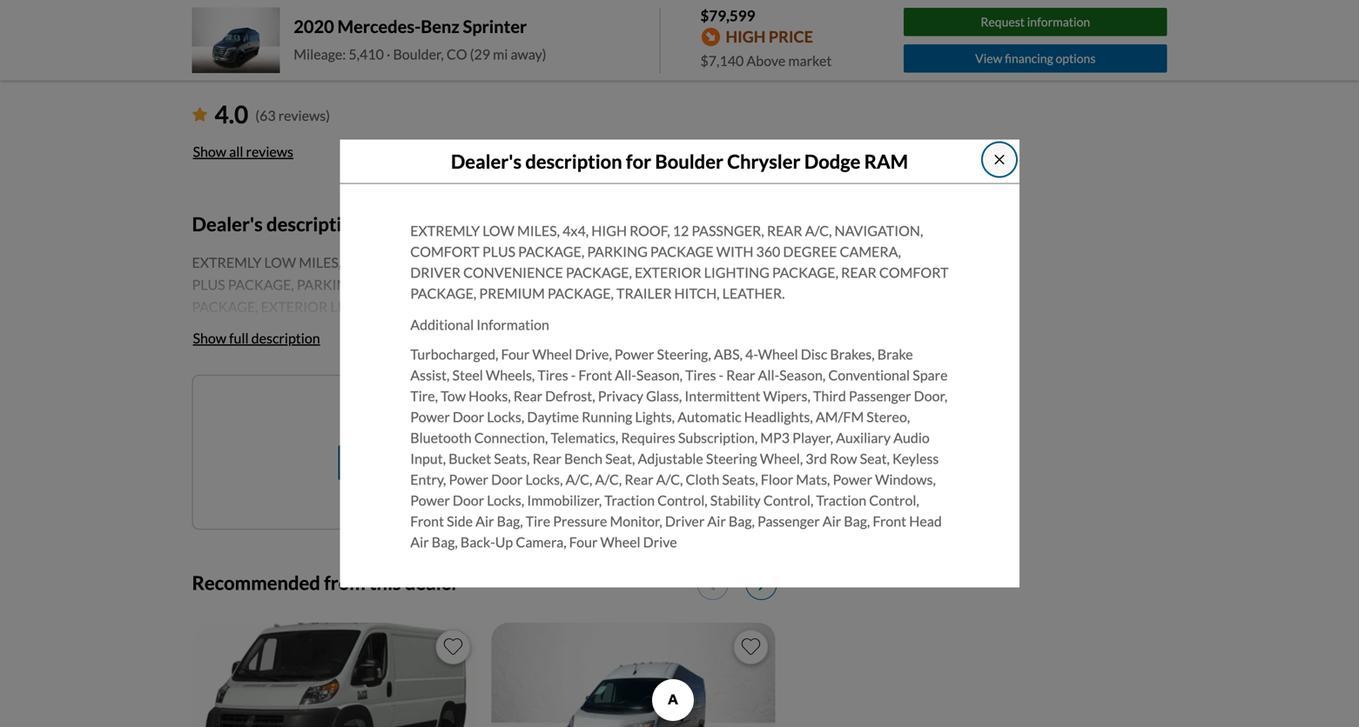 Task type: locate. For each thing, give the bounding box(es) containing it.
dealer's description for boulder chrysler dodge ram
[[451, 150, 908, 173]]

exterior
[[635, 264, 701, 281], [261, 299, 328, 316]]

0 horizontal spatial control,
[[657, 493, 708, 509]]

1 horizontal spatial -
[[719, 367, 724, 384]]

roof, for extremly low miles, 4x4, high roof, 12 passnger, rear a/c, navigation, comfort plus package, parking package with 360 degree camera, driver convenience package, exterior lighting package, rear comfort package, premium package, trailer hitch, leather.
[[630, 223, 670, 240]]

miles, for extremly low miles, 4x4, high roof, 12 passnger, rear a/c, navigation, comfort plus package, parking package with 360 degree camera, driver convenience package, exterior lighting package, rear comfort package, premium package, trailer hitch, leather.
[[517, 223, 560, 240]]

2 season, from the left
[[779, 367, 826, 384]]

reviews)
[[278, 107, 330, 124]]

low for extremly low miles, 4x4, high roof, 12 passnger, rear a/c, navigation, comfort plus package, parking package with 360 degree camera, driver convenience package, exterior lighting package, rear comfort package, premium package, trailer hitch, leather.
[[483, 223, 514, 240]]

1 vertical spatial camera,
[[549, 276, 611, 293]]

exterior up steering,
[[635, 264, 701, 281]]

driver up steering,
[[613, 276, 664, 293]]

co
[[447, 46, 467, 63]]

1 vertical spatial extremly
[[192, 254, 262, 271]]

seat, down requires
[[605, 451, 635, 468]]

package inside extremly low miles, 4x4, high roof, 12 passnger, rear a/c, navigation, comfort plus package, parking package with 360 degree camera, driver convenience package, exterior lighting package, rear comfort package, premium package, trailer hitch, leather.
[[650, 244, 714, 260]]

locks, up connection,
[[487, 409, 524, 426]]

miles, inside extremly low miles, 4x4, high roof, 12 passnger, rear a/c, navigation, comfort plus package, parking package with 360 degree camera, driver convenience package, exterior lighting package, rear comfort package, premium package, trailer hitch, leather.
[[517, 223, 560, 240]]

1 horizontal spatial leather.
[[722, 285, 785, 302]]

rear
[[767, 223, 802, 240], [549, 254, 584, 271], [841, 264, 877, 281], [467, 299, 503, 316]]

0 horizontal spatial degree
[[493, 276, 547, 293]]

tow
[[441, 388, 466, 405]]

show left full
[[193, 330, 226, 347]]

- up the defrost,
[[571, 367, 576, 384]]

locks, up up
[[487, 493, 524, 509]]

trailer up steering,
[[616, 285, 672, 302]]

seats, down connection,
[[494, 451, 530, 468]]

exterior inside extremly low miles, 4x4, high roof, 12 passnger, rear a/c, navigation, comfort plus package, parking package with 360 degree camera, driver convenience package, exterior lighting package, rear comfort package, premium package, trailer hitch, leather. additional information
[[261, 299, 328, 316]]

12 for extremly low miles, 4x4, high roof, 12 passnger, rear a/c, navigation, comfort plus package, parking package with 360 degree camera, driver convenience package, exterior lighting package, rear comfort package, premium package, trailer hitch, leather.
[[673, 223, 689, 240]]

me
[[412, 406, 431, 423], [493, 454, 512, 471]]

leather. for extremly low miles, 4x4, high roof, 12 passnger, rear a/c, navigation, comfort plus package, parking package with 360 degree camera, driver convenience package, exterior lighting package, rear comfort package, premium package, trailer hitch, leather.
[[722, 285, 785, 302]]

1 horizontal spatial camera,
[[840, 244, 901, 260]]

1 horizontal spatial exterior
[[635, 264, 701, 281]]

4x4, inside extremly low miles, 4x4, high roof, 12 passnger, rear a/c, navigation, comfort plus package, parking package with 360 degree camera, driver convenience package, exterior lighting package, rear comfort package, premium package, trailer hitch, leather. additional information
[[344, 254, 370, 271]]

1 horizontal spatial hitch,
[[674, 285, 720, 302]]

passnger, inside extremly low miles, 4x4, high roof, 12 passnger, rear a/c, navigation, comfort plus package, parking package with 360 degree camera, driver convenience package, exterior lighting package, rear comfort package, premium package, trailer hitch, leather. additional information
[[473, 254, 546, 271]]

0 vertical spatial exterior
[[635, 264, 701, 281]]

1 horizontal spatial additional
[[410, 317, 474, 334]]

degree
[[783, 244, 837, 260], [493, 276, 547, 293]]

reviews right all
[[246, 143, 293, 160]]

0 vertical spatial parking
[[587, 244, 648, 260]]

bag, up up
[[497, 513, 523, 530]]

1 vertical spatial high
[[591, 223, 627, 240]]

air up back-
[[475, 513, 494, 530]]

1 - from the left
[[571, 367, 576, 384]]

5,410
[[349, 46, 384, 63]]

0 vertical spatial reviews
[[254, 61, 320, 84]]

roof, up additional information
[[411, 254, 452, 271]]

parking for extremly low miles, 4x4, high roof, 12 passnger, rear a/c, navigation, comfort plus package, parking package with 360 degree camera, driver convenience package, exterior lighting package, rear comfort package, premium package, trailer hitch, leather.
[[587, 244, 648, 260]]

0 vertical spatial extremly
[[410, 223, 480, 240]]

1 vertical spatial 4x4,
[[344, 254, 370, 271]]

parking inside extremly low miles, 4x4, high roof, 12 passnger, rear a/c, navigation, comfort plus package, parking package with 360 degree camera, driver convenience package, exterior lighting package, rear comfort package, premium package, trailer hitch, leather. additional information
[[297, 276, 357, 293]]

0 horizontal spatial tires
[[538, 367, 568, 384]]

1 vertical spatial navigation,
[[616, 254, 705, 271]]

4x4, for extremly low miles, 4x4, high roof, 12 passnger, rear a/c, navigation, comfort plus package, parking package with 360 degree camera, driver convenience package, exterior lighting package, rear comfort package, premium package, trailer hitch, leather. additional information
[[344, 254, 370, 271]]

low down dealer's description
[[264, 254, 296, 271]]

1 horizontal spatial front
[[578, 367, 612, 384]]

premium inside extremly low miles, 4x4, high roof, 12 passnger, rear a/c, navigation, comfort plus package, parking package with 360 degree camera, driver convenience package, exterior lighting package, rear comfort package, premium package, trailer hitch, leather.
[[479, 285, 545, 302]]

information inside dealer's description for boulder chrysler dodge ram dialog
[[476, 317, 549, 334]]

power down email
[[449, 472, 488, 489]]

360 inside extremly low miles, 4x4, high roof, 12 passnger, rear a/c, navigation, comfort plus package, parking package with 360 degree camera, driver convenience package, exterior lighting package, rear comfort package, premium package, trailer hitch, leather. additional information
[[466, 276, 490, 293]]

roof, inside extremly low miles, 4x4, high roof, 12 passnger, rear a/c, navigation, comfort plus package, parking package with 360 degree camera, driver convenience package, exterior lighting package, rear comfort package, premium package, trailer hitch, leather.
[[630, 223, 670, 240]]

mi
[[493, 46, 508, 63]]

rear
[[726, 367, 755, 384], [513, 388, 542, 405], [533, 451, 561, 468], [625, 472, 653, 489]]

exterior up show full description
[[261, 299, 328, 316]]

0 horizontal spatial 4x4,
[[344, 254, 370, 271]]

premium for extremly low miles, 4x4, high roof, 12 passnger, rear a/c, navigation, comfort plus package, parking package with 360 degree camera, driver convenience package, exterior lighting package, rear comfort package, premium package, trailer hitch, leather. additional information
[[646, 299, 712, 316]]

premium
[[479, 285, 545, 302], [646, 299, 712, 316]]

(29
[[470, 46, 490, 63]]

1 horizontal spatial premium
[[646, 299, 712, 316]]

0 horizontal spatial premium
[[479, 285, 545, 302]]

1 horizontal spatial navigation,
[[835, 223, 923, 240]]

plus up show full description
[[192, 276, 225, 293]]

lighting for extremly low miles, 4x4, high roof, 12 passnger, rear a/c, navigation, comfort plus package, parking package with 360 degree camera, driver convenience package, exterior lighting package, rear comfort package, premium package, trailer hitch, leather.
[[704, 264, 769, 281]]

0 vertical spatial navigation,
[[835, 223, 923, 240]]

high
[[726, 27, 766, 46], [591, 223, 627, 240], [373, 254, 409, 271]]

reviews
[[254, 61, 320, 84], [246, 143, 293, 160]]

12 inside extremly low miles, 4x4, high roof, 12 passnger, rear a/c, navigation, comfort plus package, parking package with 360 degree camera, driver convenience package, exterior lighting package, rear comfort package, premium package, trailer hitch, leather.
[[673, 223, 689, 240]]

low up extremly low miles, 4x4, high roof, 12 passnger, rear a/c, navigation, comfort plus package, parking package with 360 degree camera, driver convenience package, exterior lighting package, rear comfort package, premium package, trailer hitch, leather. additional information in the top of the page
[[483, 223, 514, 240]]

boulder,
[[393, 46, 444, 63]]

degree inside extremly low miles, 4x4, high roof, 12 passnger, rear a/c, navigation, comfort plus package, parking package with 360 degree camera, driver convenience package, exterior lighting package, rear comfort package, premium package, trailer hitch, leather.
[[783, 244, 837, 260]]

0 horizontal spatial navigation,
[[616, 254, 705, 271]]

high inside extremly low miles, 4x4, high roof, 12 passnger, rear a/c, navigation, comfort plus package, parking package with 360 degree camera, driver convenience package, exterior lighting package, rear comfort package, premium package, trailer hitch, leather.
[[591, 223, 627, 240]]

0 vertical spatial additional
[[410, 317, 474, 334]]

2 show from the top
[[193, 330, 226, 347]]

1 horizontal spatial high
[[591, 223, 627, 240]]

1 horizontal spatial traction
[[816, 493, 866, 509]]

12 inside extremly low miles, 4x4, high roof, 12 passnger, rear a/c, navigation, comfort plus package, parking package with 360 degree camera, driver convenience package, exterior lighting package, rear comfort package, premium package, trailer hitch, leather. additional information
[[454, 254, 471, 271]]

tires down steering,
[[685, 367, 716, 384]]

1 horizontal spatial driver
[[613, 276, 664, 293]]

wheel left disc
[[758, 346, 798, 363]]

lighting inside extremly low miles, 4x4, high roof, 12 passnger, rear a/c, navigation, comfort plus package, parking package with 360 degree camera, driver convenience package, exterior lighting package, rear comfort package, premium package, trailer hitch, leather.
[[704, 264, 769, 281]]

package
[[650, 244, 714, 260], [360, 276, 423, 293]]

0 horizontal spatial this
[[369, 572, 401, 595]]

this down the defrost,
[[550, 406, 573, 423]]

description inside dialog
[[525, 150, 622, 173]]

360 for extremly low miles, 4x4, high roof, 12 passnger, rear a/c, navigation, comfort plus package, parking package with 360 degree camera, driver convenience package, exterior lighting package, rear comfort package, premium package, trailer hitch, leather. additional information
[[466, 276, 490, 293]]

reviews up 4.0 (63 reviews)
[[254, 61, 320, 84]]

season,
[[636, 367, 683, 384], [779, 367, 826, 384]]

roof, down for
[[630, 223, 670, 240]]

leather. inside extremly low miles, 4x4, high roof, 12 passnger, rear a/c, navigation, comfort plus package, parking package with 360 degree camera, driver convenience package, exterior lighting package, rear comfort package, premium package, trailer hitch, leather.
[[722, 285, 785, 302]]

0 horizontal spatial parking
[[297, 276, 357, 293]]

0 horizontal spatial all-
[[615, 367, 636, 384]]

information right full
[[258, 343, 331, 360]]

0 horizontal spatial hitch,
[[319, 321, 364, 338]]

360 inside extremly low miles, 4x4, high roof, 12 passnger, rear a/c, navigation, comfort plus package, parking package with 360 degree camera, driver convenience package, exterior lighting package, rear comfort package, premium package, trailer hitch, leather.
[[756, 244, 780, 260]]

control, down windows,
[[869, 493, 919, 509]]

player,
[[792, 430, 833, 447]]

show
[[193, 143, 226, 160], [193, 330, 226, 347]]

passnger, down 'chrysler'
[[692, 223, 764, 240]]

0 horizontal spatial plus
[[192, 276, 225, 293]]

third
[[813, 388, 846, 405]]

extremly for extremly low miles, 4x4, high roof, 12 passnger, rear a/c, navigation, comfort plus package, parking package with 360 degree camera, driver convenience package, exterior lighting package, rear comfort package, premium package, trailer hitch, leather. additional information
[[192, 254, 262, 271]]

leather. up assist,
[[367, 321, 429, 338]]

passnger, for extremly low miles, 4x4, high roof, 12 passnger, rear a/c, navigation, comfort plus package, parking package with 360 degree camera, driver convenience package, exterior lighting package, rear comfort package, premium package, trailer hitch, leather. additional information
[[473, 254, 546, 271]]

traction up monitor,
[[604, 493, 655, 509]]

traction down mats,
[[816, 493, 866, 509]]

1 horizontal spatial seat,
[[860, 451, 890, 468]]

front
[[578, 367, 612, 384], [410, 513, 444, 530], [873, 513, 906, 530]]

0 horizontal spatial low
[[264, 254, 296, 271]]

miles, inside extremly low miles, 4x4, high roof, 12 passnger, rear a/c, navigation, comfort plus package, parking package with 360 degree camera, driver convenience package, exterior lighting package, rear comfort package, premium package, trailer hitch, leather. additional information
[[299, 254, 342, 271]]

low inside extremly low miles, 4x4, high roof, 12 passnger, rear a/c, navigation, comfort plus package, parking package with 360 degree camera, driver convenience package, exterior lighting package, rear comfort package, premium package, trailer hitch, leather.
[[483, 223, 514, 240]]

convenience up the abs, in the right top of the page
[[666, 276, 766, 293]]

tires up the defrost,
[[538, 367, 568, 384]]

low inside extremly low miles, 4x4, high roof, 12 passnger, rear a/c, navigation, comfort plus package, parking package with 360 degree camera, driver convenience package, exterior lighting package, rear comfort package, premium package, trailer hitch, leather. additional information
[[264, 254, 296, 271]]

trailer inside extremly low miles, 4x4, high roof, 12 passnger, rear a/c, navigation, comfort plus package, parking package with 360 degree camera, driver convenience package, exterior lighting package, rear comfort package, premium package, trailer hitch, leather.
[[616, 285, 672, 302]]

show left all
[[193, 143, 226, 160]]

1 horizontal spatial seats,
[[722, 472, 758, 489]]

convenience for extremly low miles, 4x4, high roof, 12 passnger, rear a/c, navigation, comfort plus package, parking package with 360 degree camera, driver convenience package, exterior lighting package, rear comfort package, premium package, trailer hitch, leather.
[[463, 264, 563, 281]]

hitch, for extremly low miles, 4x4, high roof, 12 passnger, rear a/c, navigation, comfort plus package, parking package with 360 degree camera, driver convenience package, exterior lighting package, rear comfort package, premium package, trailer hitch, leather. additional information
[[319, 321, 364, 338]]

scroll right image
[[759, 577, 767, 592]]

2 horizontal spatial high
[[726, 27, 766, 46]]

0 horizontal spatial driver
[[410, 264, 461, 281]]

0 horizontal spatial -
[[571, 367, 576, 384]]

0 vertical spatial leather.
[[722, 285, 785, 302]]

like
[[525, 406, 548, 423]]

power right drive,
[[615, 346, 654, 363]]

all- down 4- on the top of the page
[[758, 367, 779, 384]]

me inside button
[[493, 454, 512, 471]]

0 vertical spatial seats,
[[494, 451, 530, 468]]

trailer for extremly low miles, 4x4, high roof, 12 passnger, rear a/c, navigation, comfort plus package, parking package with 360 degree camera, driver convenience package, exterior lighting package, rear comfort package, premium package, trailer hitch, leather.
[[616, 285, 672, 302]]

premium up additional information
[[479, 285, 545, 302]]

360 for extremly low miles, 4x4, high roof, 12 passnger, rear a/c, navigation, comfort plus package, parking package with 360 degree camera, driver convenience package, exterior lighting package, rear comfort package, premium package, trailer hitch, leather.
[[756, 244, 780, 260]]

seat, down auxiliary
[[860, 451, 890, 468]]

0 vertical spatial with
[[716, 244, 753, 260]]

daytime
[[527, 409, 579, 426]]

mileage:
[[294, 46, 346, 63]]

2 vertical spatial description
[[251, 330, 320, 347]]

hitch, inside extremly low miles, 4x4, high roof, 12 passnger, rear a/c, navigation, comfort plus package, parking package with 360 degree camera, driver convenience package, exterior lighting package, rear comfort package, premium package, trailer hitch, leather. additional information
[[319, 321, 364, 338]]

plus
[[482, 244, 516, 260], [192, 276, 225, 293]]

four up wheels,
[[501, 346, 530, 363]]

1 traction from the left
[[604, 493, 655, 509]]

1 tires from the left
[[538, 367, 568, 384]]

convenience up additional information
[[463, 264, 563, 281]]

plus up additional information
[[482, 244, 516, 260]]

0 vertical spatial package
[[650, 244, 714, 260]]

extremly inside extremly low miles, 4x4, high roof, 12 passnger, rear a/c, navigation, comfort plus package, parking package with 360 degree camera, driver convenience package, exterior lighting package, rear comfort package, premium package, trailer hitch, leather.
[[410, 223, 480, 240]]

connection,
[[474, 430, 548, 447]]

3 control, from the left
[[869, 493, 919, 509]]

exterior inside extremly low miles, 4x4, high roof, 12 passnger, rear a/c, navigation, comfort plus package, parking package with 360 degree camera, driver convenience package, exterior lighting package, rear comfort package, premium package, trailer hitch, leather.
[[635, 264, 701, 281]]

1 horizontal spatial low
[[483, 223, 514, 240]]

1 horizontal spatial plus
[[482, 244, 516, 260]]

parking for extremly low miles, 4x4, high roof, 12 passnger, rear a/c, navigation, comfort plus package, parking package with 360 degree camera, driver convenience package, exterior lighting package, rear comfort package, premium package, trailer hitch, leather. additional information
[[297, 276, 357, 293]]

front down drive,
[[578, 367, 612, 384]]

drive
[[643, 534, 677, 551]]

camera, inside extremly low miles, 4x4, high roof, 12 passnger, rear a/c, navigation, comfort plus package, parking package with 360 degree camera, driver convenience package, exterior lighting package, rear comfort package, premium package, trailer hitch, leather. additional information
[[549, 276, 611, 293]]

leather. inside extremly low miles, 4x4, high roof, 12 passnger, rear a/c, navigation, comfort plus package, parking package with 360 degree camera, driver convenience package, exterior lighting package, rear comfort package, premium package, trailer hitch, leather. additional information
[[367, 321, 429, 338]]

trailer right full
[[261, 321, 316, 338]]

0 vertical spatial miles,
[[517, 223, 560, 240]]

trailer inside extremly low miles, 4x4, high roof, 12 passnger, rear a/c, navigation, comfort plus package, parking package with 360 degree camera, driver convenience package, exterior lighting package, rear comfort package, premium package, trailer hitch, leather. additional information
[[261, 321, 316, 338]]

0 vertical spatial lighting
[[704, 264, 769, 281]]

package inside extremly low miles, 4x4, high roof, 12 passnger, rear a/c, navigation, comfort plus package, parking package with 360 degree camera, driver convenience package, exterior lighting package, rear comfort package, premium package, trailer hitch, leather. additional information
[[360, 276, 423, 293]]

navigation, inside extremly low miles, 4x4, high roof, 12 passnger, rear a/c, navigation, comfort plus package, parking package with 360 degree camera, driver convenience package, exterior lighting package, rear comfort package, premium package, trailer hitch, leather.
[[835, 223, 923, 240]]

1 vertical spatial dealer's
[[192, 213, 263, 235]]

extremly up extremly low miles, 4x4, high roof, 12 passnger, rear a/c, navigation, comfort plus package, parking package with 360 degree camera, driver convenience package, exterior lighting package, rear comfort package, premium package, trailer hitch, leather. additional information in the top of the page
[[410, 223, 480, 240]]

convenience for extremly low miles, 4x4, high roof, 12 passnger, rear a/c, navigation, comfort plus package, parking package with 360 degree camera, driver convenience package, exterior lighting package, rear comfort package, premium package, trailer hitch, leather. additional information
[[666, 276, 766, 293]]

a/c, inside extremly low miles, 4x4, high roof, 12 passnger, rear a/c, navigation, comfort plus package, parking package with 360 degree camera, driver convenience package, exterior lighting package, rear comfort package, premium package, trailer hitch, leather.
[[805, 223, 832, 240]]

driver
[[410, 264, 461, 281], [613, 276, 664, 293]]

premium inside extremly low miles, 4x4, high roof, 12 passnger, rear a/c, navigation, comfort plus package, parking package with 360 degree camera, driver convenience package, exterior lighting package, rear comfort package, premium package, trailer hitch, leather. additional information
[[646, 299, 712, 316]]

wheel down monitor,
[[600, 534, 640, 551]]

12 down dealer's description for boulder chrysler dodge ram
[[673, 223, 689, 240]]

hooks,
[[468, 388, 511, 405]]

1 horizontal spatial dealer's
[[451, 150, 522, 173]]

roof, inside extremly low miles, 4x4, high roof, 12 passnger, rear a/c, navigation, comfort plus package, parking package with 360 degree camera, driver convenience package, exterior lighting package, rear comfort package, premium package, trailer hitch, leather. additional information
[[411, 254, 452, 271]]

0 horizontal spatial extremly
[[192, 254, 262, 271]]

0 vertical spatial passnger,
[[692, 223, 764, 240]]

0 vertical spatial information
[[476, 317, 549, 334]]

dealer's description for boulder chrysler dodge ram dialog
[[340, 140, 1019, 588]]

extremly down dealer's description
[[192, 254, 262, 271]]

roof,
[[630, 223, 670, 240], [411, 254, 452, 271]]

brake
[[877, 346, 913, 363]]

show full description button
[[192, 319, 321, 358]]

wipers,
[[763, 388, 810, 405]]

with inside extremly low miles, 4x4, high roof, 12 passnger, rear a/c, navigation, comfort plus package, parking package with 360 degree camera, driver convenience package, exterior lighting package, rear comfort package, premium package, trailer hitch, leather.
[[716, 244, 753, 260]]

door down tow
[[453, 409, 484, 426]]

with
[[716, 244, 753, 260], [426, 276, 463, 293]]

1 vertical spatial plus
[[192, 276, 225, 293]]

2 traction from the left
[[816, 493, 866, 509]]

2 tires from the left
[[685, 367, 716, 384]]

dealer's
[[451, 150, 522, 173], [192, 213, 263, 235]]

requires
[[621, 430, 675, 447]]

1 vertical spatial roof,
[[411, 254, 452, 271]]

dealer
[[192, 61, 250, 84]]

premium up steering,
[[646, 299, 712, 316]]

0 vertical spatial door
[[453, 409, 484, 426]]

control, up driver
[[657, 493, 708, 509]]

plus for extremly low miles, 4x4, high roof, 12 passnger, rear a/c, navigation, comfort plus package, parking package with 360 degree camera, driver convenience package, exterior lighting package, rear comfort package, premium package, trailer hitch, leather.
[[482, 244, 516, 260]]

notify
[[370, 406, 410, 423]]

0 vertical spatial 12
[[673, 223, 689, 240]]

0 horizontal spatial lighting
[[330, 299, 396, 316]]

12 up additional information
[[454, 254, 471, 271]]

with inside extremly low miles, 4x4, high roof, 12 passnger, rear a/c, navigation, comfort plus package, parking package with 360 degree camera, driver convenience package, exterior lighting package, rear comfort package, premium package, trailer hitch, leather. additional information
[[426, 276, 463, 293]]

extremly
[[410, 223, 480, 240], [192, 254, 262, 271]]

1 horizontal spatial lighting
[[704, 264, 769, 281]]

1 vertical spatial passnger,
[[473, 254, 546, 271]]

0 vertical spatial description
[[525, 150, 622, 173]]

0 vertical spatial high
[[726, 27, 766, 46]]

notify me of new listings like this one
[[370, 406, 599, 423]]

seat,
[[605, 451, 635, 468], [860, 451, 890, 468]]

1 vertical spatial 360
[[466, 276, 490, 293]]

0 horizontal spatial trailer
[[261, 321, 316, 338]]

plus inside extremly low miles, 4x4, high roof, 12 passnger, rear a/c, navigation, comfort plus package, parking package with 360 degree camera, driver convenience package, exterior lighting package, rear comfort package, premium package, trailer hitch, leather.
[[482, 244, 516, 260]]

0 horizontal spatial seats,
[[494, 451, 530, 468]]

360
[[756, 244, 780, 260], [466, 276, 490, 293]]

me down connection,
[[493, 454, 512, 471]]

degree inside extremly low miles, 4x4, high roof, 12 passnger, rear a/c, navigation, comfort plus package, parking package with 360 degree camera, driver convenience package, exterior lighting package, rear comfort package, premium package, trailer hitch, leather. additional information
[[493, 276, 547, 293]]

seats,
[[494, 451, 530, 468], [722, 472, 758, 489]]

2 all- from the left
[[758, 367, 779, 384]]

1 season, from the left
[[636, 367, 683, 384]]

subscription,
[[678, 430, 758, 447]]

front left the head
[[873, 513, 906, 530]]

passenger down "floor"
[[757, 513, 820, 530]]

1 horizontal spatial control,
[[763, 493, 814, 509]]

high price
[[726, 27, 813, 46]]

driver for extremly low miles, 4x4, high roof, 12 passnger, rear a/c, navigation, comfort plus package, parking package with 360 degree camera, driver convenience package, exterior lighting package, rear comfort package, premium package, trailer hitch, leather. additional information
[[613, 276, 664, 293]]

2 vertical spatial door
[[453, 493, 484, 509]]

miles, for extremly low miles, 4x4, high roof, 12 passnger, rear a/c, navigation, comfort plus package, parking package with 360 degree camera, driver convenience package, exterior lighting package, rear comfort package, premium package, trailer hitch, leather. additional information
[[299, 254, 342, 271]]

high for extremly low miles, 4x4, high roof, 12 passnger, rear a/c, navigation, comfort plus package, parking package with 360 degree camera, driver convenience package, exterior lighting package, rear comfort package, premium package, trailer hitch, leather. additional information
[[373, 254, 409, 271]]

air up dealer
[[410, 534, 429, 551]]

parking inside extremly low miles, 4x4, high roof, 12 passnger, rear a/c, navigation, comfort plus package, parking package with 360 degree camera, driver convenience package, exterior lighting package, rear comfort package, premium package, trailer hitch, leather.
[[587, 244, 648, 260]]

low
[[483, 223, 514, 240], [264, 254, 296, 271]]

0 vertical spatial passenger
[[849, 388, 911, 405]]

1 all- from the left
[[615, 367, 636, 384]]

mats,
[[796, 472, 830, 489]]

stereo,
[[867, 409, 910, 426]]

trailer
[[616, 285, 672, 302], [261, 321, 316, 338]]

1 vertical spatial passenger
[[757, 513, 820, 530]]

2020
[[294, 16, 334, 37]]

me for email
[[493, 454, 512, 471]]

locks, up immobilizer, on the left bottom
[[525, 472, 563, 489]]

hitch, inside extremly low miles, 4x4, high roof, 12 passnger, rear a/c, navigation, comfort plus package, parking package with 360 degree camera, driver convenience package, exterior lighting package, rear comfort package, premium package, trailer hitch, leather.
[[674, 285, 720, 302]]

this right from
[[369, 572, 401, 595]]

4.0
[[215, 100, 248, 129]]

0 horizontal spatial passnger,
[[473, 254, 546, 271]]

privacy
[[598, 388, 643, 405]]

season, down disc
[[779, 367, 826, 384]]

seats, up stability
[[722, 472, 758, 489]]

convenience inside extremly low miles, 4x4, high roof, 12 passnger, rear a/c, navigation, comfort plus package, parking package with 360 degree camera, driver convenience package, exterior lighting package, rear comfort package, premium package, trailer hitch, leather. additional information
[[666, 276, 766, 293]]

0 vertical spatial 360
[[756, 244, 780, 260]]

1 horizontal spatial package
[[650, 244, 714, 260]]

lighting for extremly low miles, 4x4, high roof, 12 passnger, rear a/c, navigation, comfort plus package, parking package with 360 degree camera, driver convenience package, exterior lighting package, rear comfort package, premium package, trailer hitch, leather. additional information
[[330, 299, 396, 316]]

floor
[[761, 472, 793, 489]]

me down tire,
[[412, 406, 431, 423]]

2 vertical spatial high
[[373, 254, 409, 271]]

passnger, for extremly low miles, 4x4, high roof, 12 passnger, rear a/c, navigation, comfort plus package, parking package with 360 degree camera, driver convenience package, exterior lighting package, rear comfort package, premium package, trailer hitch, leather.
[[692, 223, 764, 240]]

am/fm
[[816, 409, 864, 426]]

1 show from the top
[[193, 143, 226, 160]]

4x4, inside extremly low miles, 4x4, high roof, 12 passnger, rear a/c, navigation, comfort plus package, parking package with 360 degree camera, driver convenience package, exterior lighting package, rear comfort package, premium package, trailer hitch, leather.
[[563, 223, 589, 240]]

package for extremly low miles, 4x4, high roof, 12 passnger, rear a/c, navigation, comfort plus package, parking package with 360 degree camera, driver convenience package, exterior lighting package, rear comfort package, premium package, trailer hitch, leather.
[[650, 244, 714, 260]]

door up side
[[453, 493, 484, 509]]

navigation, inside extremly low miles, 4x4, high roof, 12 passnger, rear a/c, navigation, comfort plus package, parking package with 360 degree camera, driver convenience package, exterior lighting package, rear comfort package, premium package, trailer hitch, leather. additional information
[[616, 254, 705, 271]]

all- up privacy
[[615, 367, 636, 384]]

reviews inside show all reviews button
[[246, 143, 293, 160]]

power
[[615, 346, 654, 363], [410, 409, 450, 426], [449, 472, 488, 489], [833, 472, 872, 489], [410, 493, 450, 509]]

0 vertical spatial four
[[501, 346, 530, 363]]

4.0 (63 reviews)
[[215, 100, 330, 129]]

1 vertical spatial 12
[[454, 254, 471, 271]]

plus inside extremly low miles, 4x4, high roof, 12 passnger, rear a/c, navigation, comfort plus package, parking package with 360 degree camera, driver convenience package, exterior lighting package, rear comfort package, premium package, trailer hitch, leather. additional information
[[192, 276, 225, 293]]

2 horizontal spatial front
[[873, 513, 906, 530]]

passenger up stereo,
[[849, 388, 911, 405]]

1 horizontal spatial trailer
[[616, 285, 672, 302]]

convenience inside extremly low miles, 4x4, high roof, 12 passnger, rear a/c, navigation, comfort plus package, parking package with 360 degree camera, driver convenience package, exterior lighting package, rear comfort package, premium package, trailer hitch, leather.
[[463, 264, 563, 281]]

high for extremly low miles, 4x4, high roof, 12 passnger, rear a/c, navigation, comfort plus package, parking package with 360 degree camera, driver convenience package, exterior lighting package, rear comfort package, premium package, trailer hitch, leather.
[[591, 223, 627, 240]]

leather. up 4- on the top of the page
[[722, 285, 785, 302]]

1 vertical spatial parking
[[297, 276, 357, 293]]

row
[[830, 451, 857, 468]]

1 vertical spatial four
[[569, 534, 598, 551]]

control, down "floor"
[[763, 493, 814, 509]]

camera, inside extremly low miles, 4x4, high roof, 12 passnger, rear a/c, navigation, comfort plus package, parking package with 360 degree camera, driver convenience package, exterior lighting package, rear comfort package, premium package, trailer hitch, leather.
[[840, 244, 901, 260]]

driver inside extremly low miles, 4x4, high roof, 12 passnger, rear a/c, navigation, comfort plus package, parking package with 360 degree camera, driver convenience package, exterior lighting package, rear comfort package, premium package, trailer hitch, leather. additional information
[[613, 276, 664, 293]]

driver up additional information
[[410, 264, 461, 281]]

a/c,
[[805, 223, 832, 240], [587, 254, 614, 271], [566, 472, 592, 489], [595, 472, 622, 489], [656, 472, 683, 489]]

information up wheels,
[[476, 317, 549, 334]]

4-
[[745, 346, 758, 363]]

- up intermittent
[[719, 367, 724, 384]]

0 horizontal spatial passenger
[[757, 513, 820, 530]]

control,
[[657, 493, 708, 509], [763, 493, 814, 509], [869, 493, 919, 509]]

driver inside extremly low miles, 4x4, high roof, 12 passnger, rear a/c, navigation, comfort plus package, parking package with 360 degree camera, driver convenience package, exterior lighting package, rear comfort package, premium package, trailer hitch, leather.
[[410, 264, 461, 281]]

pressure
[[553, 513, 607, 530]]

plus for extremly low miles, 4x4, high roof, 12 passnger, rear a/c, navigation, comfort plus package, parking package with 360 degree camera, driver convenience package, exterior lighting package, rear comfort package, premium package, trailer hitch, leather. additional information
[[192, 276, 225, 293]]

1 horizontal spatial with
[[716, 244, 753, 260]]

1 vertical spatial degree
[[493, 276, 547, 293]]

door down 'email me'
[[491, 472, 523, 489]]

description
[[525, 150, 622, 173], [266, 213, 363, 235], [251, 330, 320, 347]]

lighting inside extremly low miles, 4x4, high roof, 12 passnger, rear a/c, navigation, comfort plus package, parking package with 360 degree camera, driver convenience package, exterior lighting package, rear comfort package, premium package, trailer hitch, leather. additional information
[[330, 299, 396, 316]]

0 horizontal spatial with
[[426, 276, 463, 293]]

show for dealer's
[[193, 330, 226, 347]]

door
[[453, 409, 484, 426], [491, 472, 523, 489], [453, 493, 484, 509]]

0 horizontal spatial miles,
[[299, 254, 342, 271]]

0 horizontal spatial camera,
[[549, 276, 611, 293]]

0 horizontal spatial traction
[[604, 493, 655, 509]]

extremly inside extremly low miles, 4x4, high roof, 12 passnger, rear a/c, navigation, comfort plus package, parking package with 360 degree camera, driver convenience package, exterior lighting package, rear comfort package, premium package, trailer hitch, leather. additional information
[[192, 254, 262, 271]]

season, up glass,
[[636, 367, 683, 384]]

information inside extremly low miles, 4x4, high roof, 12 passnger, rear a/c, navigation, comfort plus package, parking package with 360 degree camera, driver convenience package, exterior lighting package, rear comfort package, premium package, trailer hitch, leather. additional information
[[258, 343, 331, 360]]

email
[[457, 454, 491, 471]]

0 horizontal spatial 360
[[466, 276, 490, 293]]

four down pressure
[[569, 534, 598, 551]]

wheel left drive,
[[532, 346, 572, 363]]

leather. for extremly low miles, 4x4, high roof, 12 passnger, rear a/c, navigation, comfort plus package, parking package with 360 degree camera, driver convenience package, exterior lighting package, rear comfort package, premium package, trailer hitch, leather. additional information
[[367, 321, 429, 338]]

0 vertical spatial low
[[483, 223, 514, 240]]

low for extremly low miles, 4x4, high roof, 12 passnger, rear a/c, navigation, comfort plus package, parking package with 360 degree camera, driver convenience package, exterior lighting package, rear comfort package, premium package, trailer hitch, leather. additional information
[[264, 254, 296, 271]]

high inside extremly low miles, 4x4, high roof, 12 passnger, rear a/c, navigation, comfort plus package, parking package with 360 degree camera, driver convenience package, exterior lighting package, rear comfort package, premium package, trailer hitch, leather. additional information
[[373, 254, 409, 271]]

dealer's inside dialog
[[451, 150, 522, 173]]

1 horizontal spatial miles,
[[517, 223, 560, 240]]

1 vertical spatial locks,
[[525, 472, 563, 489]]

information
[[476, 317, 549, 334], [258, 343, 331, 360]]

auxiliary
[[836, 430, 891, 447]]

show for dealer
[[193, 143, 226, 160]]

1 horizontal spatial 360
[[756, 244, 780, 260]]

navigation, for extremly low miles, 4x4, high roof, 12 passnger, rear a/c, navigation, comfort plus package, parking package with 360 degree camera, driver convenience package, exterior lighting package, rear comfort package, premium package, trailer hitch, leather. additional information
[[616, 254, 705, 271]]

package,
[[518, 244, 584, 260], [566, 264, 632, 281], [772, 264, 838, 281], [228, 276, 294, 293], [410, 285, 477, 302], [548, 285, 614, 302], [192, 299, 258, 316], [398, 299, 465, 316], [577, 299, 644, 316], [192, 321, 258, 338]]

passnger, inside extremly low miles, 4x4, high roof, 12 passnger, rear a/c, navigation, comfort plus package, parking package with 360 degree camera, driver convenience package, exterior lighting package, rear comfort package, premium package, trailer hitch, leather.
[[692, 223, 764, 240]]

passnger, up additional information
[[473, 254, 546, 271]]

1 horizontal spatial extremly
[[410, 223, 480, 240]]

front left side
[[410, 513, 444, 530]]



Task type: describe. For each thing, give the bounding box(es) containing it.
all
[[229, 143, 243, 160]]

dealer's for dealer's description
[[192, 213, 263, 235]]

description for dealer's description
[[266, 213, 363, 235]]

4x4, for extremly low miles, 4x4, high roof, 12 passnger, rear a/c, navigation, comfort plus package, parking package with 360 degree camera, driver convenience package, exterior lighting package, rear comfort package, premium package, trailer hitch, leather.
[[563, 223, 589, 240]]

windows,
[[875, 472, 936, 489]]

(63
[[255, 107, 276, 124]]

2023 ram promaster image
[[491, 623, 775, 728]]

request information
[[981, 15, 1090, 29]]

description inside button
[[251, 330, 320, 347]]

steel
[[452, 367, 483, 384]]

0 vertical spatial locks,
[[487, 409, 524, 426]]

telematics,
[[551, 430, 618, 447]]

1 vertical spatial door
[[491, 472, 523, 489]]

dealer's description
[[192, 213, 363, 235]]

steering,
[[657, 346, 711, 363]]

1 control, from the left
[[657, 493, 708, 509]]

1 horizontal spatial wheel
[[600, 534, 640, 551]]

benz
[[421, 16, 459, 37]]

side
[[447, 513, 473, 530]]

adjustable
[[638, 451, 703, 468]]

above
[[746, 52, 786, 69]]

star image
[[192, 107, 208, 121]]

driver
[[665, 513, 705, 530]]

bag, down stability
[[729, 513, 755, 530]]

2020 mercedes-benz sprinter image
[[192, 7, 280, 73]]

3rd
[[806, 451, 827, 468]]

bench
[[564, 451, 602, 468]]

show all reviews button
[[192, 133, 294, 171]]

roof, for extremly low miles, 4x4, high roof, 12 passnger, rear a/c, navigation, comfort plus package, parking package with 360 degree camera, driver convenience package, exterior lighting package, rear comfort package, premium package, trailer hitch, leather. additional information
[[411, 254, 452, 271]]

degree for extremly low miles, 4x4, high roof, 12 passnger, rear a/c, navigation, comfort plus package, parking package with 360 degree camera, driver convenience package, exterior lighting package, rear comfort package, premium package, trailer hitch, leather. additional information
[[493, 276, 547, 293]]

recommended
[[192, 572, 320, 595]]

0 vertical spatial this
[[550, 406, 573, 423]]

additional inside extremly low miles, 4x4, high roof, 12 passnger, rear a/c, navigation, comfort plus package, parking package with 360 degree camera, driver convenience package, exterior lighting package, rear comfort package, premium package, trailer hitch, leather. additional information
[[192, 343, 255, 360]]

dodge
[[804, 150, 861, 173]]

2 control, from the left
[[763, 493, 814, 509]]

from
[[324, 572, 366, 595]]

dealer
[[405, 572, 459, 595]]

headlights,
[[744, 409, 813, 426]]

2 vertical spatial locks,
[[487, 493, 524, 509]]

spare
[[913, 367, 948, 384]]

cloth
[[686, 472, 719, 489]]

back-
[[460, 534, 495, 551]]

view financing options button
[[904, 44, 1167, 73]]

audio
[[893, 430, 930, 447]]

1 vertical spatial this
[[369, 572, 401, 595]]

head
[[909, 513, 942, 530]]

entry,
[[410, 472, 446, 489]]

running
[[582, 409, 632, 426]]

power down row
[[833, 472, 872, 489]]

away)
[[511, 46, 546, 63]]

additional inside dealer's description for boulder chrysler dodge ram dialog
[[410, 317, 474, 334]]

rear down 4- on the top of the page
[[726, 367, 755, 384]]

camera,
[[516, 534, 566, 551]]

1 vertical spatial seats,
[[722, 472, 758, 489]]

for
[[626, 150, 651, 173]]

me for notify
[[412, 406, 431, 423]]

with for extremly low miles, 4x4, high roof, 12 passnger, rear a/c, navigation, comfort plus package, parking package with 360 degree camera, driver convenience package, exterior lighting package, rear comfort package, premium package, trailer hitch, leather. additional information
[[426, 276, 463, 293]]

wheel,
[[760, 451, 803, 468]]

trailer for extremly low miles, 4x4, high roof, 12 passnger, rear a/c, navigation, comfort plus package, parking package with 360 degree camera, driver convenience package, exterior lighting package, rear comfort package, premium package, trailer hitch, leather. additional information
[[261, 321, 316, 338]]

show full description
[[193, 330, 320, 347]]

$7,140
[[700, 52, 744, 69]]

0 horizontal spatial wheel
[[532, 346, 572, 363]]

steering
[[706, 451, 757, 468]]

air down mats,
[[823, 513, 841, 530]]

options
[[1056, 51, 1096, 66]]

dealer reviews
[[192, 61, 320, 84]]

2 horizontal spatial wheel
[[758, 346, 798, 363]]

power down tire,
[[410, 409, 450, 426]]

drive,
[[575, 346, 612, 363]]

$7,140 above market
[[700, 52, 832, 69]]

recommended from this dealer
[[192, 572, 459, 595]]

2015 ram promaster image
[[194, 623, 478, 728]]

1 horizontal spatial four
[[569, 534, 598, 551]]

defrost,
[[545, 388, 595, 405]]

camera, for extremly low miles, 4x4, high roof, 12 passnger, rear a/c, navigation, comfort plus package, parking package with 360 degree camera, driver convenience package, exterior lighting package, rear comfort package, premium package, trailer hitch, leather.
[[840, 244, 901, 260]]

·
[[387, 46, 390, 63]]

up
[[495, 534, 513, 551]]

of
[[434, 406, 447, 423]]

12 for extremly low miles, 4x4, high roof, 12 passnger, rear a/c, navigation, comfort plus package, parking package with 360 degree camera, driver convenience package, exterior lighting package, rear comfort package, premium package, trailer hitch, leather. additional information
[[454, 254, 471, 271]]

1 horizontal spatial passenger
[[849, 388, 911, 405]]

2 - from the left
[[719, 367, 724, 384]]

air down stability
[[707, 513, 726, 530]]

market
[[788, 52, 832, 69]]

show all reviews
[[193, 143, 293, 160]]

2 seat, from the left
[[860, 451, 890, 468]]

new
[[450, 406, 476, 423]]

keyless
[[892, 451, 939, 468]]

bag, down row
[[844, 513, 870, 530]]

assist,
[[410, 367, 450, 384]]

description for dealer's description for boulder chrysler dodge ram
[[525, 150, 622, 173]]

extremly low miles, 4x4, high roof, 12 passnger, rear a/c, navigation, comfort plus package, parking package with 360 degree camera, driver convenience package, exterior lighting package, rear comfort package, premium package, trailer hitch, leather. additional information
[[192, 254, 777, 360]]

listings
[[479, 406, 523, 423]]

camera, for extremly low miles, 4x4, high roof, 12 passnger, rear a/c, navigation, comfort plus package, parking package with 360 degree camera, driver convenience package, exterior lighting package, rear comfort package, premium package, trailer hitch, leather. additional information
[[549, 276, 611, 293]]

rear up like
[[513, 388, 542, 405]]

power down entry,
[[410, 493, 450, 509]]

monitor,
[[610, 513, 662, 530]]

chrysler
[[727, 150, 801, 173]]

input,
[[410, 451, 446, 468]]

rear left bench
[[533, 451, 561, 468]]

turbocharged,
[[410, 346, 498, 363]]

navigation, for extremly low miles, 4x4, high roof, 12 passnger, rear a/c, navigation, comfort plus package, parking package with 360 degree camera, driver convenience package, exterior lighting package, rear comfort package, premium package, trailer hitch, leather.
[[835, 223, 923, 240]]

view
[[975, 51, 1002, 66]]

exterior for extremly low miles, 4x4, high roof, 12 passnger, rear a/c, navigation, comfort plus package, parking package with 360 degree camera, driver convenience package, exterior lighting package, rear comfort package, premium package, trailer hitch, leather. additional information
[[261, 299, 328, 316]]

stability
[[710, 493, 761, 509]]

extremly low miles, 4x4, high roof, 12 passnger, rear a/c, navigation, comfort plus package, parking package with 360 degree camera, driver convenience package, exterior lighting package, rear comfort package, premium package, trailer hitch, leather.
[[410, 223, 949, 302]]

boulder
[[655, 150, 723, 173]]

lights,
[[635, 409, 675, 426]]

2020 mercedes-benz sprinter mileage: 5,410 · boulder, co (29 mi away)
[[294, 16, 546, 63]]

rear down adjustable
[[625, 472, 653, 489]]

immobilizer,
[[527, 493, 602, 509]]

bluetooth
[[410, 430, 472, 447]]

intermittent
[[685, 388, 760, 405]]

hitch, for extremly low miles, 4x4, high roof, 12 passnger, rear a/c, navigation, comfort plus package, parking package with 360 degree camera, driver convenience package, exterior lighting package, rear comfort package, premium package, trailer hitch, leather.
[[674, 285, 720, 302]]

conventional
[[828, 367, 910, 384]]

premium for extremly low miles, 4x4, high roof, 12 passnger, rear a/c, navigation, comfort plus package, parking package with 360 degree camera, driver convenience package, exterior lighting package, rear comfort package, premium package, trailer hitch, leather.
[[479, 285, 545, 302]]

$79,599
[[700, 7, 755, 24]]

request information button
[[904, 8, 1167, 36]]

one
[[576, 406, 599, 423]]

0 horizontal spatial four
[[501, 346, 530, 363]]

driver for extremly low miles, 4x4, high roof, 12 passnger, rear a/c, navigation, comfort plus package, parking package with 360 degree camera, driver convenience package, exterior lighting package, rear comfort package, premium package, trailer hitch, leather.
[[410, 264, 461, 281]]

sprinter
[[463, 16, 527, 37]]

view financing options
[[975, 51, 1096, 66]]

tire,
[[410, 388, 438, 405]]

scroll left image
[[707, 577, 715, 592]]

1 seat, from the left
[[605, 451, 635, 468]]

degree for extremly low miles, 4x4, high roof, 12 passnger, rear a/c, navigation, comfort plus package, parking package with 360 degree camera, driver convenience package, exterior lighting package, rear comfort package, premium package, trailer hitch, leather.
[[783, 244, 837, 260]]

dealer's for dealer's description for boulder chrysler dodge ram
[[451, 150, 522, 173]]

door,
[[914, 388, 948, 405]]

a/c, inside extremly low miles, 4x4, high roof, 12 passnger, rear a/c, navigation, comfort plus package, parking package with 360 degree camera, driver convenience package, exterior lighting package, rear comfort package, premium package, trailer hitch, leather. additional information
[[587, 254, 614, 271]]

with for extremly low miles, 4x4, high roof, 12 passnger, rear a/c, navigation, comfort plus package, parking package with 360 degree camera, driver convenience package, exterior lighting package, rear comfort package, premium package, trailer hitch, leather.
[[716, 244, 753, 260]]

package for extremly low miles, 4x4, high roof, 12 passnger, rear a/c, navigation, comfort plus package, parking package with 360 degree camera, driver convenience package, exterior lighting package, rear comfort package, premium package, trailer hitch, leather. additional information
[[360, 276, 423, 293]]

0 horizontal spatial front
[[410, 513, 444, 530]]

bag, down side
[[432, 534, 458, 551]]

extremly for extremly low miles, 4x4, high roof, 12 passnger, rear a/c, navigation, comfort plus package, parking package with 360 degree camera, driver convenience package, exterior lighting package, rear comfort package, premium package, trailer hitch, leather.
[[410, 223, 480, 240]]

disc
[[801, 346, 827, 363]]

automatic
[[677, 409, 741, 426]]

exterior for extremly low miles, 4x4, high roof, 12 passnger, rear a/c, navigation, comfort plus package, parking package with 360 degree camera, driver convenience package, exterior lighting package, rear comfort package, premium package, trailer hitch, leather.
[[635, 264, 701, 281]]

close modal dealer's description for boulder chrysler dodge ram image
[[992, 153, 1006, 167]]



Task type: vqa. For each thing, say whether or not it's contained in the screenshot.
Bucket
yes



